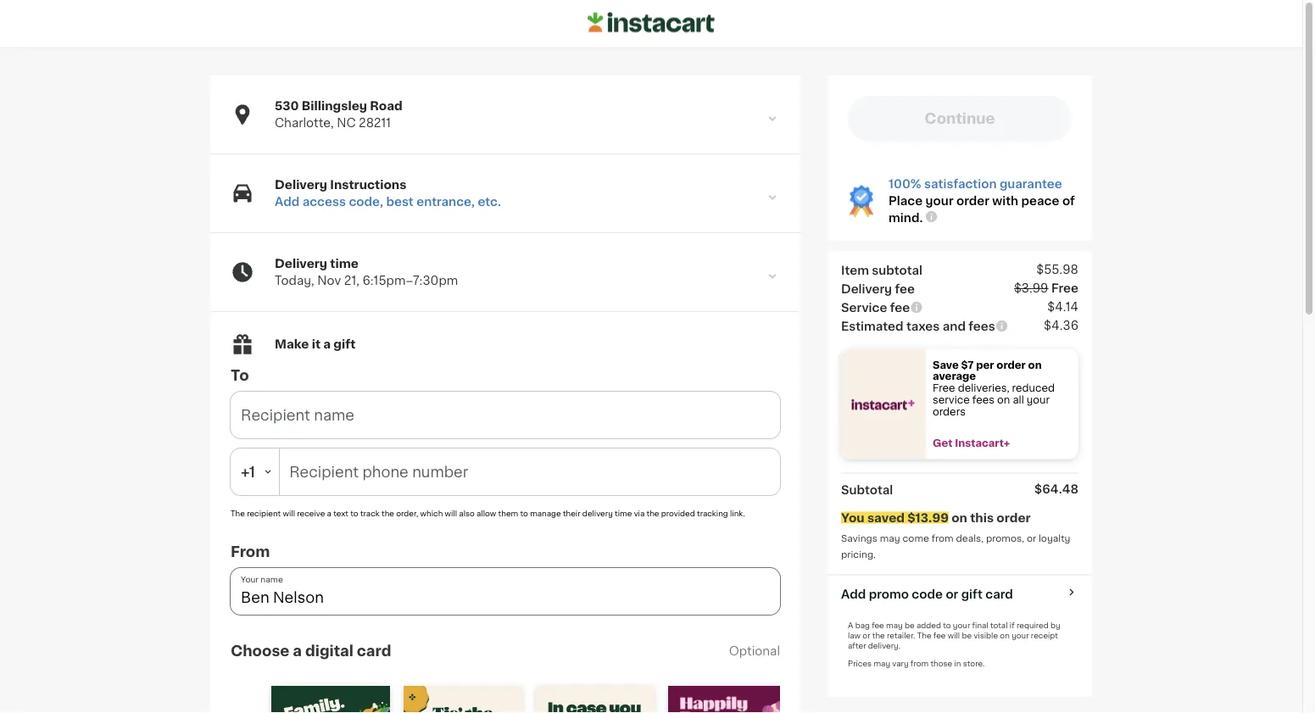 Task type: describe. For each thing, give the bounding box(es) containing it.
to
[[231, 369, 249, 383]]

allow
[[477, 510, 497, 518]]

2 vertical spatial delivery
[[842, 283, 893, 295]]

1 vertical spatial a
[[327, 510, 332, 518]]

visible
[[974, 632, 999, 640]]

fee right bag
[[872, 622, 885, 630]]

0 vertical spatial fees
[[969, 320, 996, 332]]

your inside save $7 per order on average free deliveries, reduced service fees on all your orders
[[1027, 395, 1050, 405]]

Recipient name text field
[[231, 392, 781, 439]]

it
[[312, 339, 321, 350]]

'in case you burn the turkey' written beside a turkey on a white background image
[[536, 686, 655, 714]]

get instacart+
[[933, 439, 1011, 448]]

more info about 100% satisfaction guarantee image
[[925, 210, 939, 224]]

promos,
[[987, 534, 1025, 543]]

mind.
[[889, 212, 923, 224]]

your inside 'place your order with peace of mind.'
[[926, 195, 954, 207]]

get
[[933, 439, 953, 448]]

service
[[842, 302, 888, 314]]

order inside save $7 per order on average free deliveries, reduced service fees on all your orders
[[997, 360, 1026, 370]]

on inside the a bag fee may be added to your final total if required by law or the retailer. the fee will be visible on your receipt after delivery.
[[1001, 632, 1010, 640]]

also
[[459, 510, 475, 518]]

delivery instructions add access code, best entrance, etc.
[[275, 179, 501, 208]]

you saved $13.99 on this order
[[842, 512, 1031, 524]]

28211
[[359, 117, 391, 129]]

deliveries,
[[959, 383, 1010, 393]]

delivery instructions image
[[765, 190, 781, 205]]

promo
[[869, 588, 910, 600]]

Recipient phone number telephone field
[[279, 449, 781, 496]]

bag
[[856, 622, 870, 630]]

to for recipient
[[351, 510, 359, 518]]

$13.99
[[908, 512, 949, 524]]

delivery time image
[[765, 269, 781, 284]]

1 horizontal spatial be
[[963, 632, 972, 640]]

today,
[[275, 275, 314, 287]]

choose a digital card
[[231, 644, 392, 659]]

by
[[1051, 622, 1061, 630]]

add inside add promo code or gift card button
[[842, 588, 866, 600]]

loyalty
[[1039, 534, 1071, 543]]

billingsley
[[302, 100, 367, 112]]

delivery
[[583, 510, 613, 518]]

come
[[903, 534, 930, 543]]

place your order with peace of mind.
[[889, 195, 1076, 224]]

$4.36
[[1045, 319, 1079, 331]]

order inside 'place your order with peace of mind.'
[[957, 195, 990, 207]]

0 horizontal spatial the
[[231, 510, 245, 518]]

530
[[275, 100, 299, 112]]

average
[[933, 372, 977, 381]]

via
[[634, 510, 645, 518]]

subtotal
[[872, 264, 923, 276]]

delivery for add
[[275, 179, 328, 191]]

530 billingsley road charlotte, nc 28211
[[275, 100, 403, 129]]

savings
[[842, 534, 878, 543]]

save
[[933, 360, 959, 370]]

service fee
[[842, 302, 911, 314]]

0 horizontal spatial will
[[283, 510, 295, 518]]

recipient
[[247, 510, 281, 518]]

charlotte,
[[275, 117, 334, 129]]

store.
[[964, 660, 985, 668]]

in
[[955, 660, 962, 668]]

prices
[[848, 660, 872, 668]]

or inside button
[[946, 588, 959, 600]]

from group
[[231, 543, 781, 615]]

add promo code or gift card
[[842, 588, 1014, 600]]

delivery time today, nov 21, 6:15pm–7:30pm
[[275, 258, 458, 287]]

total
[[991, 622, 1008, 630]]

vary
[[893, 660, 909, 668]]

fee down the subtotal
[[896, 283, 915, 295]]

gift inside add promo code or gift card button
[[962, 588, 983, 600]]

subtotal
[[842, 484, 894, 496]]

saved
[[868, 512, 905, 524]]

which
[[420, 510, 443, 518]]

from
[[231, 545, 270, 560]]

link.
[[731, 510, 746, 518]]

0 vertical spatial free
[[1052, 282, 1079, 294]]

instructions
[[330, 179, 407, 191]]

your left final
[[954, 622, 971, 630]]

estimated taxes and fees
[[842, 320, 996, 332]]

track
[[361, 510, 380, 518]]

to for bag
[[944, 622, 952, 630]]

retailer.
[[888, 632, 916, 640]]

card inside button
[[986, 588, 1014, 600]]

100%
[[889, 178, 922, 190]]

place
[[889, 195, 923, 207]]

them
[[499, 510, 519, 518]]

tracking
[[697, 510, 729, 518]]

or inside the a bag fee may be added to your final total if required by law or the retailer. the fee will be visible on your receipt after delivery.
[[863, 632, 871, 640]]

may for come
[[880, 534, 901, 543]]

manage
[[530, 510, 561, 518]]

deals,
[[957, 534, 984, 543]]

may for vary
[[874, 660, 891, 668]]

required
[[1017, 622, 1049, 630]]

their
[[563, 510, 581, 518]]

1 horizontal spatial to
[[521, 510, 528, 518]]

$4.14
[[1048, 301, 1079, 313]]

delivery fee
[[842, 283, 915, 295]]

6:15pm–7:30pm
[[363, 275, 458, 287]]

order,
[[396, 510, 419, 518]]

on left this
[[952, 512, 968, 524]]

you
[[842, 512, 865, 524]]

time inside delivery time today, nov 21, 6:15pm–7:30pm
[[330, 258, 359, 270]]

service
[[933, 395, 970, 405]]

peace
[[1022, 195, 1060, 207]]

nov
[[317, 275, 341, 287]]

$3.99
[[1015, 282, 1049, 294]]

the recipient will receive a text to track the order, which will also allow them to manage their delivery time via the provided tracking link.
[[231, 510, 746, 518]]

from for deals,
[[932, 534, 954, 543]]



Task type: locate. For each thing, give the bounding box(es) containing it.
will up in
[[948, 632, 961, 640]]

0 vertical spatial from
[[932, 534, 954, 543]]

make it a gift
[[275, 339, 356, 350]]

from for those
[[911, 660, 929, 668]]

your down if
[[1012, 632, 1030, 640]]

fee
[[896, 283, 915, 295], [891, 302, 911, 314], [872, 622, 885, 630], [934, 632, 946, 640]]

the down added
[[918, 632, 932, 640]]

the right track
[[382, 510, 395, 518]]

0 horizontal spatial add
[[275, 196, 300, 208]]

may down delivery.
[[874, 660, 891, 668]]

fees inside save $7 per order on average free deliveries, reduced service fees on all your orders
[[973, 395, 995, 405]]

a right it
[[324, 339, 331, 350]]

be up retailer.
[[905, 622, 915, 630]]

0 horizontal spatial from
[[911, 660, 929, 668]]

1 horizontal spatial the
[[647, 510, 660, 518]]

this
[[971, 512, 994, 524]]

or inside savings may come from deals, promos, or loyalty pricing.
[[1027, 534, 1037, 543]]

1 vertical spatial add
[[842, 588, 866, 600]]

1 vertical spatial delivery
[[275, 258, 328, 270]]

receive
[[297, 510, 325, 518]]

estimated
[[842, 320, 904, 332]]

1 vertical spatial fees
[[973, 395, 995, 405]]

$64.48
[[1035, 483, 1079, 495]]

add
[[275, 196, 300, 208], [842, 588, 866, 600]]

your down reduced
[[1027, 395, 1050, 405]]

prices may vary from those in store.
[[848, 660, 985, 668]]

add left 'access'
[[275, 196, 300, 208]]

to right text
[[351, 510, 359, 518]]

2 horizontal spatial or
[[1027, 534, 1037, 543]]

1 vertical spatial free
[[933, 383, 956, 393]]

delivery for today,
[[275, 258, 328, 270]]

a
[[324, 339, 331, 350], [327, 510, 332, 518], [293, 644, 302, 659]]

add inside delivery instructions add access code, best entrance, etc.
[[275, 196, 300, 208]]

pricing.
[[842, 550, 876, 559]]

all
[[1013, 395, 1025, 405]]

time left via
[[615, 510, 632, 518]]

order up promos,
[[997, 512, 1031, 524]]

will inside the a bag fee may be added to your final total if required by law or the retailer. the fee will be visible on your receipt after delivery.
[[948, 632, 961, 640]]

card right digital
[[357, 644, 392, 659]]

final
[[973, 622, 989, 630]]

and
[[943, 320, 966, 332]]

the
[[231, 510, 245, 518], [918, 632, 932, 640]]

make
[[275, 339, 309, 350]]

may down saved
[[880, 534, 901, 543]]

or right code
[[946, 588, 959, 600]]

0 horizontal spatial free
[[933, 383, 956, 393]]

card
[[986, 588, 1014, 600], [357, 644, 392, 659]]

to right the them at left
[[521, 510, 528, 518]]

after
[[848, 642, 867, 650]]

orders
[[933, 407, 966, 417]]

0 vertical spatial a
[[324, 339, 331, 350]]

delivery inside delivery time today, nov 21, 6:15pm–7:30pm
[[275, 258, 328, 270]]

taxes
[[907, 320, 940, 332]]

or left loyalty
[[1027, 534, 1037, 543]]

from down you saved $13.99 on this order
[[932, 534, 954, 543]]

Your name text field
[[231, 568, 781, 615]]

to inside the a bag fee may be added to your final total if required by law or the retailer. the fee will be visible on your receipt after delivery.
[[944, 622, 952, 630]]

order right 'per'
[[997, 360, 1026, 370]]

2 horizontal spatial will
[[948, 632, 961, 640]]

fees
[[969, 320, 996, 332], [973, 395, 995, 405]]

delivery inside delivery instructions add access code, best entrance, etc.
[[275, 179, 328, 191]]

of
[[1063, 195, 1076, 207]]

with
[[993, 195, 1019, 207]]

reduced
[[1013, 383, 1055, 393]]

the
[[382, 510, 395, 518], [647, 510, 660, 518], [873, 632, 886, 640]]

instacart+
[[956, 439, 1011, 448]]

choose
[[231, 644, 290, 659]]

delivery up service
[[842, 283, 893, 295]]

add up a
[[842, 588, 866, 600]]

save $7 per order on average free deliveries, reduced service fees on all your orders
[[933, 360, 1058, 417]]

0 vertical spatial order
[[957, 195, 990, 207]]

0 horizontal spatial or
[[863, 632, 871, 640]]

0 horizontal spatial the
[[382, 510, 395, 518]]

a left text
[[327, 510, 332, 518]]

on up reduced
[[1029, 360, 1042, 370]]

fees down deliveries,
[[973, 395, 995, 405]]

0 horizontal spatial time
[[330, 258, 359, 270]]

get instacart+ button
[[927, 438, 1079, 449]]

add promo code or gift card button
[[842, 586, 1014, 603]]

if
[[1010, 622, 1015, 630]]

0 vertical spatial add
[[275, 196, 300, 208]]

the left recipient
[[231, 510, 245, 518]]

1 vertical spatial time
[[615, 510, 632, 518]]

1 horizontal spatial from
[[932, 534, 954, 543]]

2 horizontal spatial the
[[873, 632, 886, 640]]

2 vertical spatial or
[[863, 632, 871, 640]]

1 vertical spatial gift
[[962, 588, 983, 600]]

delivery up 'access'
[[275, 179, 328, 191]]

free inside save $7 per order on average free deliveries, reduced service fees on all your orders
[[933, 383, 956, 393]]

etc.
[[478, 196, 501, 208]]

item
[[842, 264, 870, 276]]

code,
[[349, 196, 383, 208]]

entrance,
[[417, 196, 475, 208]]

1 vertical spatial may
[[887, 622, 903, 630]]

'happily ever after' on a purple card with gifts in the background image
[[669, 686, 787, 714]]

card up total
[[986, 588, 1014, 600]]

will left the also
[[445, 510, 457, 518]]

to right added
[[944, 622, 952, 630]]

0 horizontal spatial gift
[[334, 339, 356, 350]]

0 vertical spatial be
[[905, 622, 915, 630]]

gift right it
[[334, 339, 356, 350]]

guarantee
[[1000, 178, 1063, 190]]

1 horizontal spatial gift
[[962, 588, 983, 600]]

2 horizontal spatial to
[[944, 622, 952, 630]]

1 vertical spatial from
[[911, 660, 929, 668]]

+1
[[241, 465, 256, 479]]

gift up final
[[962, 588, 983, 600]]

will
[[283, 510, 295, 518], [445, 510, 457, 518], [948, 632, 961, 640]]

fee down added
[[934, 632, 946, 640]]

may inside the a bag fee may be added to your final total if required by law or the retailer. the fee will be visible on your receipt after delivery.
[[887, 622, 903, 630]]

the right via
[[647, 510, 660, 518]]

2 vertical spatial a
[[293, 644, 302, 659]]

be
[[905, 622, 915, 630], [963, 632, 972, 640]]

1 horizontal spatial time
[[615, 510, 632, 518]]

free up $4.14
[[1052, 282, 1079, 294]]

0 vertical spatial the
[[231, 510, 245, 518]]

code
[[912, 588, 943, 600]]

road
[[370, 100, 403, 112]]

0 vertical spatial or
[[1027, 534, 1037, 543]]

1 horizontal spatial free
[[1052, 282, 1079, 294]]

21,
[[344, 275, 360, 287]]

1 vertical spatial or
[[946, 588, 959, 600]]

the inside the a bag fee may be added to your final total if required by law or the retailer. the fee will be visible on your receipt after delivery.
[[873, 632, 886, 640]]

1 horizontal spatial the
[[918, 632, 932, 640]]

to
[[351, 510, 359, 518], [521, 510, 528, 518], [944, 622, 952, 630]]

receipt
[[1032, 632, 1059, 640]]

0 vertical spatial delivery
[[275, 179, 328, 191]]

a left digital
[[293, 644, 302, 659]]

or down bag
[[863, 632, 871, 640]]

a
[[848, 622, 854, 630]]

access
[[303, 196, 346, 208]]

law
[[848, 632, 861, 640]]

home image
[[588, 10, 715, 35]]

time up the "21,"
[[330, 258, 359, 270]]

will left receive
[[283, 510, 295, 518]]

order
[[957, 195, 990, 207], [997, 360, 1026, 370], [997, 512, 1031, 524]]

0 vertical spatial card
[[986, 588, 1014, 600]]

1 vertical spatial be
[[963, 632, 972, 640]]

1 horizontal spatial will
[[445, 510, 457, 518]]

fees right the and
[[969, 320, 996, 332]]

on left all
[[998, 395, 1011, 405]]

1 horizontal spatial add
[[842, 588, 866, 600]]

provided
[[662, 510, 696, 518]]

on down total
[[1001, 632, 1010, 640]]

your
[[926, 195, 954, 207], [1027, 395, 1050, 405], [954, 622, 971, 630], [1012, 632, 1030, 640]]

fee up estimated taxes and fees
[[891, 302, 911, 314]]

100% satisfaction guarantee
[[889, 178, 1063, 190]]

from right "vary"
[[911, 660, 929, 668]]

Select a country button
[[231, 449, 279, 496]]

0 vertical spatial may
[[880, 534, 901, 543]]

0 vertical spatial gift
[[334, 339, 356, 350]]

1 vertical spatial order
[[997, 360, 1026, 370]]

from inside savings may come from deals, promos, or loyalty pricing.
[[932, 534, 954, 543]]

2 vertical spatial may
[[874, 660, 891, 668]]

order down 100% satisfaction guarantee
[[957, 195, 990, 207]]

0 horizontal spatial to
[[351, 510, 359, 518]]

'this is the season for pie' written beside a pie on a white background image
[[404, 686, 523, 714]]

the up delivery.
[[873, 632, 886, 640]]

0 horizontal spatial card
[[357, 644, 392, 659]]

1 horizontal spatial card
[[986, 588, 1014, 600]]

nc
[[337, 117, 356, 129]]

optional
[[729, 646, 781, 658]]

digital
[[305, 644, 354, 659]]

may
[[880, 534, 901, 543], [887, 622, 903, 630], [874, 660, 891, 668]]

free up service
[[933, 383, 956, 393]]

may inside savings may come from deals, promos, or loyalty pricing.
[[880, 534, 901, 543]]

text
[[334, 510, 349, 518]]

$3.99 free
[[1015, 282, 1079, 294]]

a bag fee may be added to your final total if required by law or the retailer. the fee will be visible on your receipt after delivery.
[[848, 622, 1061, 650]]

1 horizontal spatial or
[[946, 588, 959, 600]]

item subtotal
[[842, 264, 923, 276]]

delivery.
[[869, 642, 901, 650]]

2 vertical spatial order
[[997, 512, 1031, 524]]

may up retailer.
[[887, 622, 903, 630]]

the inside the a bag fee may be added to your final total if required by law or the retailer. the fee will be visible on your receipt after delivery.
[[918, 632, 932, 640]]

1 vertical spatial the
[[918, 632, 932, 640]]

delivery up today,
[[275, 258, 328, 270]]

'family. love. chaos.' written beside a plate of food on a green background image
[[272, 686, 390, 714]]

1 vertical spatial card
[[357, 644, 392, 659]]

added
[[917, 622, 942, 630]]

satisfaction
[[925, 178, 997, 190]]

$7
[[962, 360, 974, 370]]

delivery
[[275, 179, 328, 191], [275, 258, 328, 270], [842, 283, 893, 295]]

best
[[386, 196, 414, 208]]

0 vertical spatial time
[[330, 258, 359, 270]]

those
[[931, 660, 953, 668]]

delivery address image
[[765, 111, 781, 126]]

0 horizontal spatial be
[[905, 622, 915, 630]]

be left visible
[[963, 632, 972, 640]]

savings may come from deals, promos, or loyalty pricing.
[[842, 534, 1074, 559]]

your up more info about 100% satisfaction guarantee image
[[926, 195, 954, 207]]



Task type: vqa. For each thing, say whether or not it's contained in the screenshot.
you on the right bottom of page
yes



